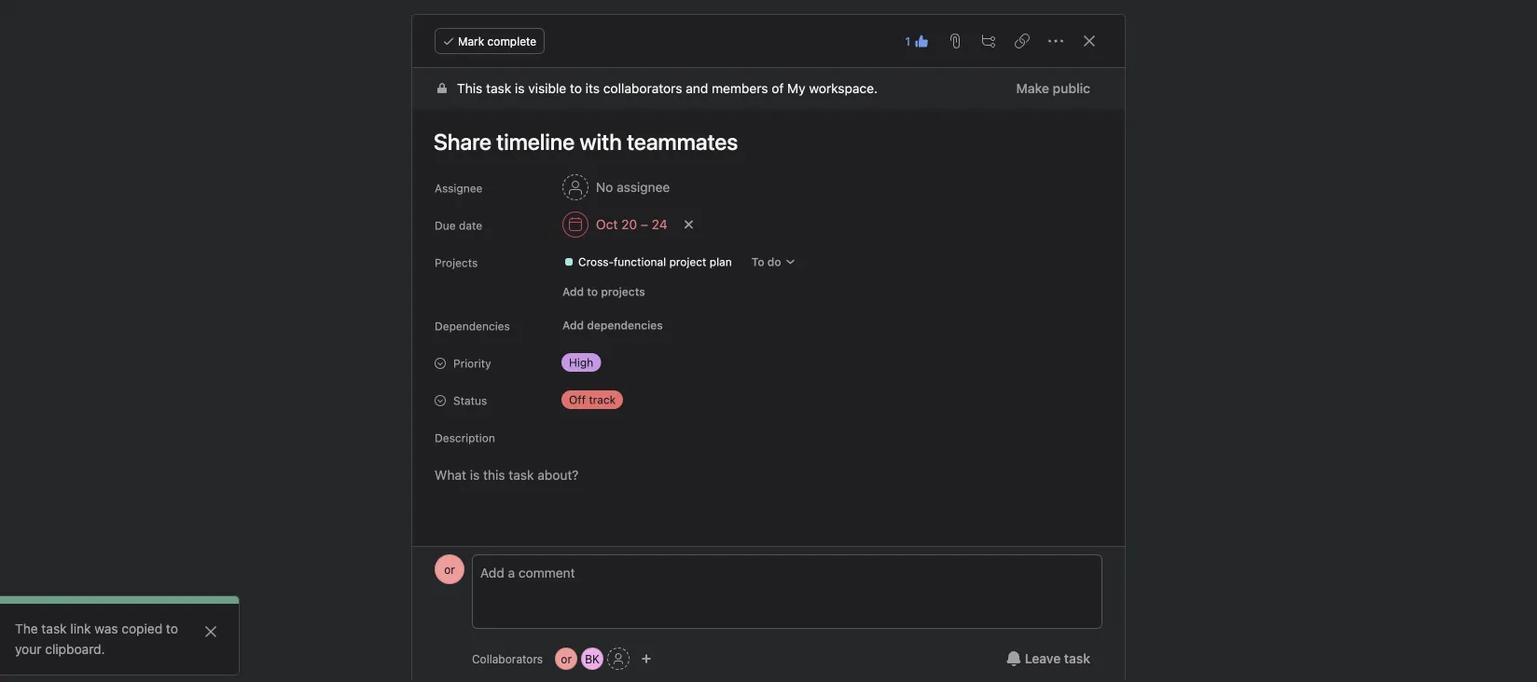 Task type: describe. For each thing, give the bounding box(es) containing it.
this
[[457, 81, 482, 96]]

collaborators
[[472, 653, 543, 666]]

no assignee
[[596, 180, 670, 195]]

clear due date image
[[683, 219, 695, 230]]

complete
[[487, 35, 536, 48]]

attachments: add a file to this task, share timeline with teammates image
[[948, 34, 963, 48]]

to do
[[752, 256, 781, 269]]

leave
[[1025, 651, 1061, 667]]

my
[[787, 81, 806, 96]]

mark complete button
[[435, 28, 545, 54]]

close image
[[203, 625, 218, 640]]

to inside button
[[587, 285, 598, 298]]

oct
[[596, 217, 618, 232]]

status
[[453, 395, 487, 408]]

visible
[[528, 81, 566, 96]]

off track
[[569, 394, 616, 407]]

–
[[641, 217, 648, 232]]

task inside leave task button
[[1064, 651, 1090, 667]]

high
[[569, 356, 593, 369]]

is
[[515, 81, 525, 96]]

assignee
[[617, 180, 670, 195]]

bk button
[[581, 648, 604, 671]]

project
[[669, 256, 706, 269]]

mark complete
[[458, 35, 536, 48]]

1
[[905, 35, 910, 48]]

0 vertical spatial to
[[570, 81, 582, 96]]

date
[[459, 219, 482, 232]]

add to projects button
[[554, 279, 654, 305]]

the
[[15, 622, 38, 637]]

the task link was copied to your clipboard.
[[15, 622, 178, 658]]

track
[[589, 394, 616, 407]]

public
[[1053, 81, 1090, 96]]

mark
[[458, 35, 484, 48]]

your
[[15, 642, 42, 658]]

add dependencies button
[[554, 312, 671, 339]]

leave task button
[[994, 643, 1102, 676]]

of
[[772, 81, 784, 96]]

main content containing this task is visible to its collaborators and members of my workspace.
[[412, 68, 1125, 683]]

1 button
[[900, 28, 935, 54]]

share timeline with teammates dialog
[[412, 15, 1125, 683]]

due
[[435, 219, 456, 232]]

link
[[70, 622, 91, 637]]

cross-functional project plan link
[[556, 253, 739, 271]]

plan
[[710, 256, 732, 269]]

off
[[569, 394, 586, 407]]

to inside the task link was copied to your clipboard.
[[166, 622, 178, 637]]

dependencies
[[435, 320, 510, 333]]

dependencies
[[587, 319, 663, 332]]

no assignee button
[[554, 171, 678, 204]]

workspace.
[[809, 81, 878, 96]]

0 horizontal spatial or button
[[435, 555, 464, 585]]

description
[[435, 432, 495, 445]]

priority
[[453, 357, 491, 370]]

task for link
[[41, 622, 67, 637]]



Task type: vqa. For each thing, say whether or not it's contained in the screenshot.
left THE OR button
yes



Task type: locate. For each thing, give the bounding box(es) containing it.
its
[[585, 81, 600, 96]]

high button
[[554, 350, 666, 376]]

0 horizontal spatial task
[[41, 622, 67, 637]]

no
[[596, 180, 613, 195]]

make
[[1016, 81, 1049, 96]]

Task Name text field
[[422, 120, 1102, 163]]

1 horizontal spatial or
[[561, 653, 572, 666]]

task
[[486, 81, 511, 96], [41, 622, 67, 637], [1064, 651, 1090, 667]]

0 vertical spatial or button
[[435, 555, 464, 585]]

1 vertical spatial to
[[587, 285, 598, 298]]

1 horizontal spatial or button
[[555, 648, 577, 671]]

1 vertical spatial add
[[562, 319, 584, 332]]

0 horizontal spatial or
[[444, 563, 455, 576]]

20
[[621, 217, 637, 232]]

0 vertical spatial or
[[444, 563, 455, 576]]

2 add from the top
[[562, 319, 584, 332]]

main content
[[412, 68, 1125, 683]]

1 horizontal spatial task
[[486, 81, 511, 96]]

was
[[95, 622, 118, 637]]

add inside add dependencies button
[[562, 319, 584, 332]]

collapse task pane image
[[1082, 34, 1097, 48]]

to right copied
[[166, 622, 178, 637]]

task left is
[[486, 81, 511, 96]]

add for add dependencies
[[562, 319, 584, 332]]

add dependencies
[[562, 319, 663, 332]]

assignee
[[435, 182, 483, 195]]

add
[[562, 285, 584, 298], [562, 319, 584, 332]]

to down cross-
[[587, 285, 598, 298]]

leave task
[[1025, 651, 1090, 667]]

projects
[[601, 285, 645, 298]]

add for add to projects
[[562, 285, 584, 298]]

add to projects
[[562, 285, 645, 298]]

this task is visible to its collaborators and members of my workspace.
[[457, 81, 878, 96]]

add up high
[[562, 319, 584, 332]]

task left link
[[41, 622, 67, 637]]

cross-functional project plan
[[578, 256, 732, 269]]

or button
[[435, 555, 464, 585], [555, 648, 577, 671]]

2 horizontal spatial task
[[1064, 651, 1090, 667]]

members
[[712, 81, 768, 96]]

projects
[[435, 256, 478, 270]]

cross-
[[578, 256, 614, 269]]

make public
[[1016, 81, 1090, 96]]

to
[[570, 81, 582, 96], [587, 285, 598, 298], [166, 622, 178, 637]]

24
[[652, 217, 668, 232]]

2 horizontal spatial to
[[587, 285, 598, 298]]

to
[[752, 256, 764, 269]]

due date
[[435, 219, 482, 232]]

task for is
[[486, 81, 511, 96]]

oct 20 – 24
[[596, 217, 668, 232]]

add down cross-
[[562, 285, 584, 298]]

clipboard.
[[45, 642, 105, 658]]

or
[[444, 563, 455, 576], [561, 653, 572, 666]]

add inside add to projects button
[[562, 285, 584, 298]]

1 vertical spatial or button
[[555, 648, 577, 671]]

do
[[767, 256, 781, 269]]

0 vertical spatial add
[[562, 285, 584, 298]]

more actions for this task image
[[1048, 34, 1063, 48]]

add or remove collaborators image
[[641, 654, 652, 665]]

and
[[686, 81, 708, 96]]

2 vertical spatial task
[[1064, 651, 1090, 667]]

1 vertical spatial or
[[561, 653, 572, 666]]

0 horizontal spatial to
[[166, 622, 178, 637]]

task right leave
[[1064, 651, 1090, 667]]

1 add from the top
[[562, 285, 584, 298]]

collaborators
[[603, 81, 682, 96]]

task inside the task link was copied to your clipboard.
[[41, 622, 67, 637]]

1 vertical spatial task
[[41, 622, 67, 637]]

copied
[[122, 622, 162, 637]]

bk
[[585, 653, 600, 666]]

add subtask image
[[981, 34, 996, 48]]

make public button
[[1004, 72, 1102, 105]]

to left the its
[[570, 81, 582, 96]]

copy task link image
[[1015, 34, 1030, 48]]

1 horizontal spatial to
[[570, 81, 582, 96]]

off track button
[[554, 387, 666, 413]]

2 vertical spatial to
[[166, 622, 178, 637]]

to do button
[[743, 249, 805, 275]]

0 vertical spatial task
[[486, 81, 511, 96]]

functional
[[614, 256, 666, 269]]



